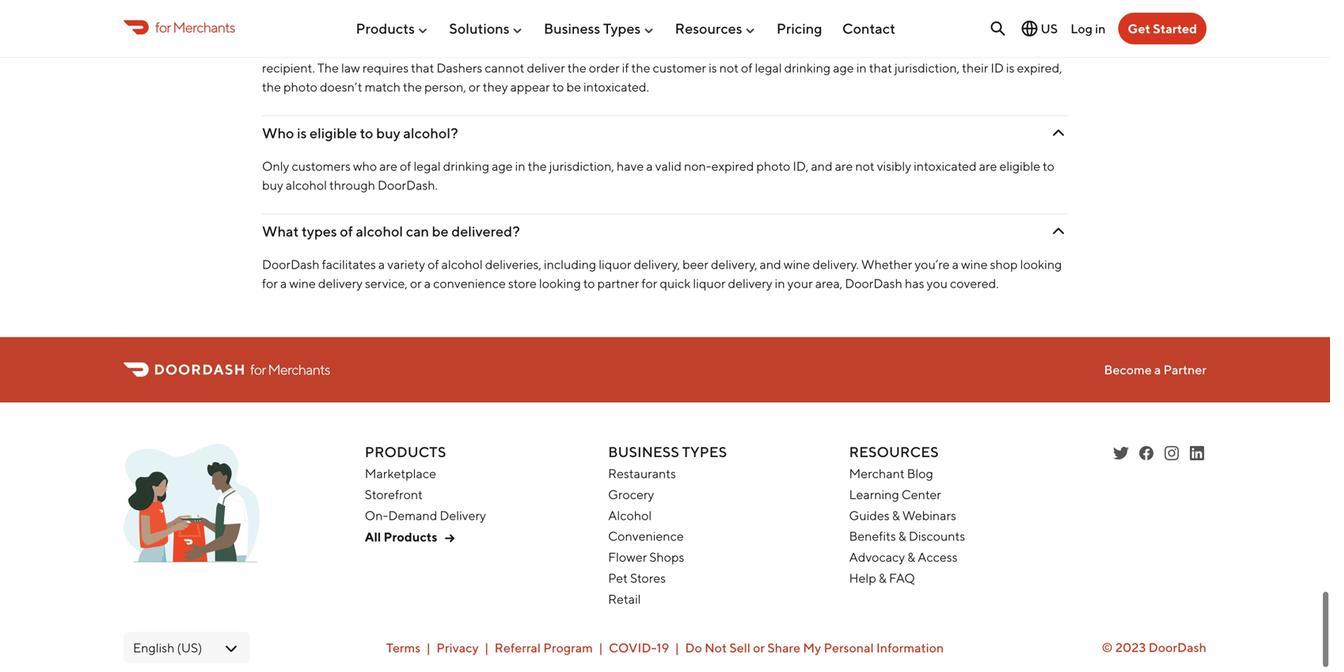 Task type: vqa. For each thing, say whether or not it's contained in the screenshot.
Expired,
yes



Task type: describe. For each thing, give the bounding box(es) containing it.
retail link
[[609, 591, 641, 606]]

discounts
[[909, 529, 966, 544]]

legal inside once the dasher arrives, the customer presents their government id which is scanned or manually entered by the dasher to verify the age of the recipient. the law requires that dashers cannot deliver the order if the customer is not of legal drinking age in that jurisdiction, their id is expired, the photo doesn't match the person, or they appear to be intoxicated.
[[755, 60, 782, 75]]

1 horizontal spatial id
[[991, 60, 1004, 75]]

0 vertical spatial looking
[[1021, 257, 1063, 272]]

1 horizontal spatial liquor
[[693, 276, 726, 291]]

what
[[262, 223, 299, 240]]

1 delivery from the left
[[318, 276, 363, 291]]

presents
[[480, 41, 529, 56]]

appear
[[511, 79, 550, 94]]

merchant blog link
[[850, 466, 934, 481]]

business for business types restaurants grocery alcohol convenience flower shops pet stores retail
[[609, 443, 680, 460]]

learning
[[850, 487, 900, 502]]

do
[[686, 640, 703, 655]]

1 horizontal spatial their
[[963, 60, 989, 75]]

to inside doordash facilitates a variety of alcohol deliveries, including liquor delivery, beer delivery, and wine delivery. whether you're a wine shop looking for a wine delivery service, or a convenience store looking to partner for quick liquor delivery in your area, doordash has you covered.
[[584, 276, 595, 291]]

to down deliver
[[553, 79, 564, 94]]

resources for resources merchant blog learning center guides & webinars benefits & discounts advocacy & access help & faq
[[850, 443, 939, 460]]

0 horizontal spatial liquor
[[599, 257, 632, 272]]

2 that from the left
[[870, 60, 893, 75]]

a down the what
[[280, 276, 287, 291]]

& down the learning center link
[[893, 508, 901, 523]]

©
[[1102, 640, 1114, 655]]

0 horizontal spatial merchants
[[173, 18, 235, 35]]

or right sell
[[754, 640, 765, 655]]

instagram image
[[1163, 444, 1182, 463]]

in inside only customers who are of legal drinking age in the jurisdiction, have a valid non-expired photo id, and are not visibly intoxicated are eligible to buy alcohol through doordash.
[[515, 158, 526, 173]]

business types restaurants grocery alcohol convenience flower shops pet stores retail
[[609, 443, 727, 606]]

alcohol inside doordash facilitates a variety of alcohol deliveries, including liquor delivery, beer delivery, and wine delivery. whether you're a wine shop looking for a wine delivery service, or a convenience store looking to partner for quick liquor delivery in your area, doordash has you covered.
[[442, 257, 483, 272]]

or right scanned on the right
[[744, 41, 756, 56]]

facebook link
[[1138, 444, 1157, 463]]

restaurants link
[[609, 466, 677, 481]]

to left verify
[[940, 41, 951, 56]]

guides
[[850, 508, 890, 523]]

benefits & discounts link
[[850, 529, 966, 544]]

webinars
[[903, 508, 957, 523]]

become
[[1105, 362, 1153, 377]]

© 2023 doordash
[[1102, 640, 1207, 655]]

1 vertical spatial looking
[[539, 276, 581, 291]]

drinking inside once the dasher arrives, the customer presents their government id which is scanned or manually entered by the dasher to verify the age of the recipient. the law requires that dashers cannot deliver the order if the customer is not of legal drinking age in that jurisdiction, their id is expired, the photo doesn't match the person, or they appear to be intoxicated.
[[785, 60, 831, 75]]

who is eligible to buy alcohol?
[[262, 124, 458, 141]]

privacy link
[[437, 640, 479, 655]]

referral program
[[495, 640, 593, 655]]

solutions
[[449, 20, 510, 37]]

sell
[[730, 640, 751, 655]]

is left expired,
[[1007, 60, 1015, 75]]

0 horizontal spatial wine
[[289, 276, 316, 291]]

arrives,
[[360, 41, 400, 56]]

0 horizontal spatial eligible
[[310, 124, 357, 141]]

and inside only customers who are of legal drinking age in the jurisdiction, have a valid non-expired photo id, and are not visibly intoxicated are eligible to buy alcohol through doordash.
[[812, 158, 833, 173]]

share
[[768, 640, 801, 655]]

in right "log"
[[1096, 21, 1106, 36]]

advocacy
[[850, 550, 906, 565]]

variety
[[388, 257, 426, 272]]

1 horizontal spatial alcohol
[[356, 223, 403, 240]]

convenience
[[609, 529, 684, 544]]

types for business types
[[604, 20, 641, 37]]

grocery link
[[609, 487, 655, 502]]

information
[[877, 640, 945, 655]]

started
[[1154, 21, 1198, 36]]

linkedin link
[[1188, 444, 1207, 463]]

linkedin image
[[1188, 444, 1207, 463]]

shop
[[991, 257, 1018, 272]]

a inside only customers who are of legal drinking age in the jurisdiction, have a valid non-expired photo id, and are not visibly intoxicated are eligible to buy alcohol through doordash.
[[647, 158, 653, 173]]

2 delivery from the left
[[729, 276, 773, 291]]

visibly
[[878, 158, 912, 173]]

government
[[560, 41, 629, 56]]

not
[[705, 640, 727, 655]]

recipient.
[[262, 60, 315, 75]]

deliveries,
[[485, 257, 542, 272]]

of down scanned on the right
[[742, 60, 753, 75]]

log
[[1071, 21, 1093, 36]]

grocery
[[609, 487, 655, 502]]

twitter image
[[1112, 444, 1131, 463]]

to inside only customers who are of legal drinking age in the jurisdiction, have a valid non-expired photo id, and are not visibly intoxicated are eligible to buy alcohol through doordash.
[[1044, 158, 1055, 173]]

beer
[[683, 257, 709, 272]]

covid-19 link
[[609, 640, 670, 655]]

facilitates
[[322, 257, 376, 272]]

0 vertical spatial id
[[632, 41, 645, 56]]

including
[[544, 257, 597, 272]]

instagram link
[[1163, 444, 1182, 463]]

2 horizontal spatial wine
[[962, 257, 988, 272]]

order
[[589, 60, 620, 75]]

chevron down image
[[1050, 124, 1069, 143]]

terms link
[[386, 640, 421, 655]]

not inside only customers who are of legal drinking age in the jurisdiction, have a valid non-expired photo id, and are not visibly intoxicated are eligible to buy alcohol through doordash.
[[856, 158, 875, 173]]

help & faq link
[[850, 570, 916, 585]]

2 delivery, from the left
[[711, 257, 758, 272]]

shops
[[650, 550, 685, 565]]

they
[[483, 79, 508, 94]]

0 vertical spatial customer
[[424, 41, 477, 56]]

expired,
[[1018, 60, 1063, 75]]

who
[[262, 124, 294, 141]]

2 are from the left
[[835, 158, 853, 173]]

retail
[[609, 591, 641, 606]]

intoxicated.
[[584, 79, 650, 94]]

store
[[509, 276, 537, 291]]

what types of alcohol can be delivered?
[[262, 223, 520, 240]]

restaurants
[[609, 466, 677, 481]]

0 vertical spatial doordash
[[262, 257, 320, 272]]

law
[[341, 60, 360, 75]]

solutions link
[[449, 14, 524, 43]]

get
[[1129, 21, 1151, 36]]

service,
[[365, 276, 408, 291]]

doordash for merchants image
[[124, 444, 260, 571]]

or inside doordash facilitates a variety of alcohol deliveries, including liquor delivery, beer delivery, and wine delivery. whether you're a wine shop looking for a wine delivery service, or a convenience store looking to partner for quick liquor delivery in your area, doordash has you covered.
[[410, 276, 422, 291]]

doesn't
[[320, 79, 363, 94]]

drinking inside only customers who are of legal drinking age in the jurisdiction, have a valid non-expired photo id, and are not visibly intoxicated are eligible to buy alcohol through doordash.
[[443, 158, 490, 173]]

photo inside only customers who are of legal drinking age in the jurisdiction, have a valid non-expired photo id, and are not visibly intoxicated are eligible to buy alcohol through doordash.
[[757, 158, 791, 173]]

scanned
[[694, 41, 742, 56]]

1 vertical spatial merchants
[[268, 361, 330, 378]]

business for business types
[[544, 20, 601, 37]]

storefront
[[365, 487, 423, 502]]

photo inside once the dasher arrives, the customer presents their government id which is scanned or manually entered by the dasher to verify the age of the recipient. the law requires that dashers cannot deliver the order if the customer is not of legal drinking age in that jurisdiction, their id is expired, the photo doesn't match the person, or they appear to be intoxicated.
[[284, 79, 318, 94]]

chevron down image
[[1050, 222, 1069, 241]]

my
[[804, 640, 822, 655]]

delivery
[[440, 508, 486, 523]]

all
[[365, 529, 381, 544]]

demand
[[388, 508, 438, 523]]

your
[[788, 276, 813, 291]]

a left partner
[[1155, 362, 1162, 377]]

partner
[[598, 276, 640, 291]]

which
[[647, 41, 681, 56]]

1 vertical spatial age
[[834, 60, 855, 75]]

facebook image
[[1138, 444, 1157, 463]]

you
[[927, 276, 948, 291]]

3 are from the left
[[980, 158, 998, 173]]

intoxicated
[[914, 158, 977, 173]]

or left they
[[469, 79, 481, 94]]

pet stores link
[[609, 570, 666, 585]]

if
[[622, 60, 629, 75]]



Task type: locate. For each thing, give the bounding box(es) containing it.
through
[[330, 177, 375, 192]]

1 horizontal spatial legal
[[755, 60, 782, 75]]

person,
[[425, 79, 467, 94]]

to
[[940, 41, 951, 56], [553, 79, 564, 94], [360, 124, 374, 141], [1044, 158, 1055, 173], [584, 276, 595, 291]]

0 horizontal spatial be
[[432, 223, 449, 240]]

a
[[647, 158, 653, 173], [379, 257, 385, 272], [953, 257, 959, 272], [280, 276, 287, 291], [424, 276, 431, 291], [1155, 362, 1162, 377]]

liquor
[[599, 257, 632, 272], [693, 276, 726, 291]]

1 vertical spatial products
[[365, 443, 446, 460]]

id,
[[793, 158, 809, 173]]

1 horizontal spatial are
[[835, 158, 853, 173]]

jurisdiction, left have
[[550, 158, 615, 173]]

us
[[1041, 21, 1059, 36]]

of up expired,
[[1032, 41, 1043, 56]]

eligible inside only customers who are of legal drinking age in the jurisdiction, have a valid non-expired photo id, and are not visibly intoxicated are eligible to buy alcohol through doordash.
[[1000, 158, 1041, 173]]

in up delivered?
[[515, 158, 526, 173]]

1 vertical spatial doordash
[[846, 276, 903, 291]]

1 vertical spatial customer
[[653, 60, 707, 75]]

2 vertical spatial products
[[384, 529, 438, 544]]

delivery down facilitates
[[318, 276, 363, 291]]

1 vertical spatial their
[[963, 60, 989, 75]]

all products
[[365, 529, 438, 544]]

be right can
[[432, 223, 449, 240]]

the
[[296, 41, 315, 56], [402, 41, 422, 56], [876, 41, 895, 56], [987, 41, 1006, 56], [1046, 41, 1065, 56], [568, 60, 587, 75], [632, 60, 651, 75], [262, 79, 281, 94], [403, 79, 422, 94], [528, 158, 547, 173]]

id left which
[[632, 41, 645, 56]]

not
[[720, 60, 739, 75], [856, 158, 875, 173]]

doordash down whether on the right
[[846, 276, 903, 291]]

in left your
[[775, 276, 786, 291]]

0 horizontal spatial delivery,
[[634, 257, 681, 272]]

1 vertical spatial not
[[856, 158, 875, 173]]

that up person,
[[411, 60, 434, 75]]

a down variety
[[424, 276, 431, 291]]

1 vertical spatial id
[[991, 60, 1004, 75]]

benefits
[[850, 529, 897, 544]]

1 vertical spatial alcohol
[[356, 223, 403, 240]]

1 horizontal spatial delivery,
[[711, 257, 758, 272]]

buy up the who
[[376, 124, 401, 141]]

dasher up the
[[318, 41, 358, 56]]

0 vertical spatial be
[[567, 79, 581, 94]]

that
[[411, 60, 434, 75], [870, 60, 893, 75]]

are right "intoxicated" at the top of page
[[980, 158, 998, 173]]

be
[[567, 79, 581, 94], [432, 223, 449, 240]]

a right you're
[[953, 257, 959, 272]]

0 vertical spatial resources
[[675, 20, 743, 37]]

program
[[544, 640, 593, 655]]

0 horizontal spatial drinking
[[443, 158, 490, 173]]

0 horizontal spatial id
[[632, 41, 645, 56]]

2 horizontal spatial alcohol
[[442, 257, 483, 272]]

be inside once the dasher arrives, the customer presents their government id which is scanned or manually entered by the dasher to verify the age of the recipient. the law requires that dashers cannot deliver the order if the customer is not of legal drinking age in that jurisdiction, their id is expired, the photo doesn't match the person, or they appear to be intoxicated.
[[567, 79, 581, 94]]

non-
[[684, 158, 712, 173]]

wine up covered.
[[962, 257, 988, 272]]

marketplace
[[365, 466, 436, 481]]

0 horizontal spatial looking
[[539, 276, 581, 291]]

1 horizontal spatial delivery
[[729, 276, 773, 291]]

0 horizontal spatial and
[[760, 257, 782, 272]]

are right the who
[[380, 158, 398, 173]]

1 vertical spatial buy
[[262, 177, 283, 192]]

0 vertical spatial for merchants
[[155, 18, 235, 35]]

doordash facilitates a variety of alcohol deliveries, including liquor delivery, beer delivery, and wine delivery. whether you're a wine shop looking for a wine delivery service, or a convenience store looking to partner for quick liquor delivery in your area, doordash has you covered.
[[262, 257, 1063, 291]]

0 horizontal spatial legal
[[414, 158, 441, 173]]

0 horizontal spatial delivery
[[318, 276, 363, 291]]

guides & webinars link
[[850, 508, 957, 523]]

globe line image
[[1021, 19, 1040, 38]]

1 horizontal spatial drinking
[[785, 60, 831, 75]]

doordash right 2023
[[1149, 640, 1207, 655]]

1 vertical spatial drinking
[[443, 158, 490, 173]]

business types
[[544, 20, 641, 37]]

whether
[[862, 257, 913, 272]]

get started
[[1129, 21, 1198, 36]]

the
[[318, 60, 339, 75]]

in inside doordash facilitates a variety of alcohol deliveries, including liquor delivery, beer delivery, and wine delivery. whether you're a wine shop looking for a wine delivery service, or a convenience store looking to partner for quick liquor delivery in your area, doordash has you covered.
[[775, 276, 786, 291]]

0 vertical spatial their
[[531, 41, 557, 56]]

types inside 'business types restaurants grocery alcohol convenience flower shops pet stores retail'
[[683, 443, 727, 460]]

faq
[[890, 570, 916, 585]]

1 horizontal spatial and
[[812, 158, 833, 173]]

resources inside resources link
[[675, 20, 743, 37]]

not left visibly
[[856, 158, 875, 173]]

2 vertical spatial doordash
[[1149, 640, 1207, 655]]

products link
[[356, 14, 429, 43]]

0 horizontal spatial customer
[[424, 41, 477, 56]]

legal inside only customers who are of legal drinking age in the jurisdiction, have a valid non-expired photo id, and are not visibly intoxicated are eligible to buy alcohol through doordash.
[[414, 158, 441, 173]]

jurisdiction, inside only customers who are of legal drinking age in the jurisdiction, have a valid non-expired photo id, and are not visibly intoxicated are eligible to buy alcohol through doordash.
[[550, 158, 615, 173]]

help
[[850, 570, 877, 585]]

of right variety
[[428, 257, 439, 272]]

photo
[[284, 79, 318, 94], [757, 158, 791, 173]]

delivery left your
[[729, 276, 773, 291]]

looking down 'including'
[[539, 276, 581, 291]]

alcohol left can
[[356, 223, 403, 240]]

1 vertical spatial be
[[432, 223, 449, 240]]

referral
[[495, 640, 541, 655]]

valid
[[656, 158, 682, 173]]

liquor up partner
[[599, 257, 632, 272]]

alcohol down customers
[[286, 177, 327, 192]]

terms
[[386, 640, 421, 655]]

products
[[356, 20, 415, 37], [365, 443, 446, 460], [384, 529, 438, 544]]

2 horizontal spatial are
[[980, 158, 998, 173]]

to up the who
[[360, 124, 374, 141]]

alcohol
[[286, 177, 327, 192], [356, 223, 403, 240], [442, 257, 483, 272]]

2 horizontal spatial age
[[1008, 41, 1029, 56]]

1 horizontal spatial be
[[567, 79, 581, 94]]

2 dasher from the left
[[897, 41, 937, 56]]

manually
[[758, 41, 810, 56]]

is down scanned on the right
[[709, 60, 717, 75]]

0 horizontal spatial types
[[604, 20, 641, 37]]

0 vertical spatial and
[[812, 158, 833, 173]]

of right types
[[340, 223, 353, 240]]

of inside only customers who are of legal drinking age in the jurisdiction, have a valid non-expired photo id, and are not visibly intoxicated are eligible to buy alcohol through doordash.
[[400, 158, 411, 173]]

customer down which
[[653, 60, 707, 75]]

1 horizontal spatial looking
[[1021, 257, 1063, 272]]

0 vertical spatial types
[[604, 20, 641, 37]]

& left faq at the bottom right of page
[[879, 570, 887, 585]]

0 vertical spatial not
[[720, 60, 739, 75]]

delivery, right beer
[[711, 257, 758, 272]]

1 vertical spatial photo
[[757, 158, 791, 173]]

can
[[406, 223, 429, 240]]

not down scanned on the right
[[720, 60, 739, 75]]

referral program link
[[495, 640, 593, 655]]

buy down only
[[262, 177, 283, 192]]

dashers
[[437, 60, 483, 75]]

by
[[859, 41, 873, 56]]

on-demand delivery link
[[365, 508, 486, 523]]

2 vertical spatial age
[[492, 158, 513, 173]]

marketplace storefront on-demand delivery
[[365, 466, 486, 523]]

0 horizontal spatial their
[[531, 41, 557, 56]]

once the dasher arrives, the customer presents their government id which is scanned or manually entered by the dasher to verify the age of the recipient. the law requires that dashers cannot deliver the order if the customer is not of legal drinking age in that jurisdiction, their id is expired, the photo doesn't match the person, or they appear to be intoxicated.
[[262, 41, 1065, 94]]

1 horizontal spatial jurisdiction,
[[895, 60, 960, 75]]

0 vertical spatial liquor
[[599, 257, 632, 272]]

1 horizontal spatial types
[[683, 443, 727, 460]]

is right 'who'
[[297, 124, 307, 141]]

contact link
[[843, 14, 896, 43]]

are right id,
[[835, 158, 853, 173]]

1 that from the left
[[411, 60, 434, 75]]

0 horizontal spatial that
[[411, 60, 434, 75]]

0 horizontal spatial dasher
[[318, 41, 358, 56]]

1 vertical spatial jurisdiction,
[[550, 158, 615, 173]]

resources
[[675, 20, 743, 37], [850, 443, 939, 460]]

alcohol up convenience
[[442, 257, 483, 272]]

0 vertical spatial buy
[[376, 124, 401, 141]]

alcohol link
[[609, 508, 652, 523]]

merchants
[[173, 18, 235, 35], [268, 361, 330, 378]]

age down entered
[[834, 60, 855, 75]]

their down verify
[[963, 60, 989, 75]]

age
[[1008, 41, 1029, 56], [834, 60, 855, 75], [492, 158, 513, 173]]

0 vertical spatial products
[[356, 20, 415, 37]]

0 vertical spatial legal
[[755, 60, 782, 75]]

convenience link
[[609, 529, 684, 544]]

that down by
[[870, 60, 893, 75]]

id left expired,
[[991, 60, 1004, 75]]

privacy
[[437, 640, 479, 655]]

business inside 'business types restaurants grocery alcohol convenience flower shops pet stores retail'
[[609, 443, 680, 460]]

photo left id,
[[757, 158, 791, 173]]

resources link
[[675, 14, 757, 43]]

pet
[[609, 570, 628, 585]]

0 horizontal spatial photo
[[284, 79, 318, 94]]

and left "delivery." on the right top
[[760, 257, 782, 272]]

1 horizontal spatial wine
[[784, 257, 811, 272]]

& down guides & webinars link
[[899, 529, 907, 544]]

and right id,
[[812, 158, 833, 173]]

contact
[[843, 20, 896, 37]]

to down chevron down icon
[[1044, 158, 1055, 173]]

1 vertical spatial business
[[609, 443, 680, 460]]

looking right shop
[[1021, 257, 1063, 272]]

1 horizontal spatial customer
[[653, 60, 707, 75]]

alcohol inside only customers who are of legal drinking age in the jurisdiction, have a valid non-expired photo id, and are not visibly intoxicated are eligible to buy alcohol through doordash.
[[286, 177, 327, 192]]

age down globe line icon
[[1008, 41, 1029, 56]]

1 delivery, from the left
[[634, 257, 681, 272]]

to down 'including'
[[584, 276, 595, 291]]

wine down types
[[289, 276, 316, 291]]

a left valid
[[647, 158, 653, 173]]

0 horizontal spatial for merchants
[[155, 18, 235, 35]]

1 horizontal spatial for merchants
[[250, 361, 330, 378]]

1 vertical spatial and
[[760, 257, 782, 272]]

their
[[531, 41, 557, 56], [963, 60, 989, 75]]

in down by
[[857, 60, 867, 75]]

0 vertical spatial age
[[1008, 41, 1029, 56]]

jurisdiction, down verify
[[895, 60, 960, 75]]

legal up doordash.
[[414, 158, 441, 173]]

eligible up customers
[[310, 124, 357, 141]]

wine up your
[[784, 257, 811, 272]]

or down variety
[[410, 276, 422, 291]]

1 horizontal spatial eligible
[[1000, 158, 1041, 173]]

jurisdiction, inside once the dasher arrives, the customer presents their government id which is scanned or manually entered by the dasher to verify the age of the recipient. the law requires that dashers cannot deliver the order if the customer is not of legal drinking age in that jurisdiction, their id is expired, the photo doesn't match the person, or they appear to be intoxicated.
[[895, 60, 960, 75]]

age inside only customers who are of legal drinking age in the jurisdiction, have a valid non-expired photo id, and are not visibly intoxicated are eligible to buy alcohol through doordash.
[[492, 158, 513, 173]]

storefront link
[[365, 487, 423, 502]]

their up deliver
[[531, 41, 557, 56]]

resources up 'merchant blog' link
[[850, 443, 939, 460]]

liquor down beer
[[693, 276, 726, 291]]

marketplace link
[[365, 466, 436, 481]]

personal
[[824, 640, 874, 655]]

only
[[262, 158, 289, 173]]

age up delivered?
[[492, 158, 513, 173]]

not inside once the dasher arrives, the customer presents their government id which is scanned or manually entered by the dasher to verify the age of the recipient. the law requires that dashers cannot deliver the order if the customer is not of legal drinking age in that jurisdiction, their id is expired, the photo doesn't match the person, or they appear to be intoxicated.
[[720, 60, 739, 75]]

delivery.
[[813, 257, 859, 272]]

who
[[353, 158, 377, 173]]

products up marketplace at the bottom left of page
[[365, 443, 446, 460]]

resources inside resources merchant blog learning center guides & webinars benefits & discounts advocacy & access help & faq
[[850, 443, 939, 460]]

get started button
[[1119, 13, 1207, 44]]

business up government
[[544, 20, 601, 37]]

wine
[[784, 257, 811, 272], [962, 257, 988, 272], [289, 276, 316, 291]]

arrow right image
[[440, 529, 459, 548]]

1 dasher from the left
[[318, 41, 358, 56]]

1 horizontal spatial photo
[[757, 158, 791, 173]]

& down benefits & discounts link on the right bottom
[[908, 550, 916, 565]]

0 vertical spatial jurisdiction,
[[895, 60, 960, 75]]

legal down manually
[[755, 60, 782, 75]]

the inside only customers who are of legal drinking age in the jurisdiction, have a valid non-expired photo id, and are not visibly intoxicated are eligible to buy alcohol through doordash.
[[528, 158, 547, 173]]

0 vertical spatial business
[[544, 20, 601, 37]]

1 vertical spatial legal
[[414, 158, 441, 173]]

doordash down the what
[[262, 257, 320, 272]]

1 vertical spatial for merchants
[[250, 361, 330, 378]]

resources up scanned on the right
[[675, 20, 743, 37]]

deliver
[[527, 60, 565, 75]]

0 horizontal spatial age
[[492, 158, 513, 173]]

customers
[[292, 158, 351, 173]]

1 vertical spatial liquor
[[693, 276, 726, 291]]

in inside once the dasher arrives, the customer presents their government id which is scanned or manually entered by the dasher to verify the age of the recipient. the law requires that dashers cannot deliver the order if the customer is not of legal drinking age in that jurisdiction, their id is expired, the photo doesn't match the person, or they appear to be intoxicated.
[[857, 60, 867, 75]]

area,
[[816, 276, 843, 291]]

match
[[365, 79, 401, 94]]

center
[[902, 487, 942, 502]]

business up restaurants link
[[609, 443, 680, 460]]

be left intoxicated.
[[567, 79, 581, 94]]

1 vertical spatial resources
[[850, 443, 939, 460]]

buy inside only customers who are of legal drinking age in the jurisdiction, have a valid non-expired photo id, and are not visibly intoxicated are eligible to buy alcohol through doordash.
[[262, 177, 283, 192]]

1 horizontal spatial that
[[870, 60, 893, 75]]

of up doordash.
[[400, 158, 411, 173]]

eligible right "intoxicated" at the top of page
[[1000, 158, 1041, 173]]

advocacy & access link
[[850, 550, 958, 565]]

1 vertical spatial types
[[683, 443, 727, 460]]

covid-19
[[609, 640, 670, 655]]

products up arrives,
[[356, 20, 415, 37]]

delivered?
[[452, 223, 520, 240]]

1 horizontal spatial doordash
[[846, 276, 903, 291]]

pricing link
[[777, 14, 823, 43]]

and inside doordash facilitates a variety of alcohol deliveries, including liquor delivery, beer delivery, and wine delivery. whether you're a wine shop looking for a wine delivery service, or a convenience store looking to partner for quick liquor delivery in your area, doordash has you covered.
[[760, 257, 782, 272]]

photo down recipient.
[[284, 79, 318, 94]]

0 horizontal spatial alcohol
[[286, 177, 327, 192]]

1 are from the left
[[380, 158, 398, 173]]

pricing
[[777, 20, 823, 37]]

flower shops link
[[609, 550, 685, 565]]

verify
[[954, 41, 985, 56]]

on-
[[365, 508, 388, 523]]

dasher right by
[[897, 41, 937, 56]]

customer up dashers
[[424, 41, 477, 56]]

0 horizontal spatial resources
[[675, 20, 743, 37]]

expired
[[712, 158, 755, 173]]

alcohol?
[[404, 124, 458, 141]]

is right which
[[683, 41, 692, 56]]

delivery, up quick
[[634, 257, 681, 272]]

become a partner link
[[1105, 362, 1207, 377]]

of inside doordash facilitates a variety of alcohol deliveries, including liquor delivery, beer delivery, and wine delivery. whether you're a wine shop looking for a wine delivery service, or a convenience store looking to partner for quick liquor delivery in your area, doordash has you covered.
[[428, 257, 439, 272]]

types for business types restaurants grocery alcohol convenience flower shops pet stores retail
[[683, 443, 727, 460]]

1 horizontal spatial buy
[[376, 124, 401, 141]]

drinking down alcohol?
[[443, 158, 490, 173]]

0 vertical spatial merchants
[[173, 18, 235, 35]]

0 horizontal spatial not
[[720, 60, 739, 75]]

0 vertical spatial photo
[[284, 79, 318, 94]]

resources for resources
[[675, 20, 743, 37]]

drinking down manually
[[785, 60, 831, 75]]

a up service,
[[379, 257, 385, 272]]

1 horizontal spatial business
[[609, 443, 680, 460]]

0 horizontal spatial buy
[[262, 177, 283, 192]]

only customers who are of legal drinking age in the jurisdiction, have a valid non-expired photo id, and are not visibly intoxicated are eligible to buy alcohol through doordash.
[[262, 158, 1055, 192]]

products down demand
[[384, 529, 438, 544]]

0 horizontal spatial doordash
[[262, 257, 320, 272]]

0 vertical spatial drinking
[[785, 60, 831, 75]]

0 vertical spatial alcohol
[[286, 177, 327, 192]]

1 horizontal spatial dasher
[[897, 41, 937, 56]]

once
[[262, 41, 294, 56]]

covered.
[[951, 276, 1000, 291]]

1 horizontal spatial not
[[856, 158, 875, 173]]

0 horizontal spatial are
[[380, 158, 398, 173]]



